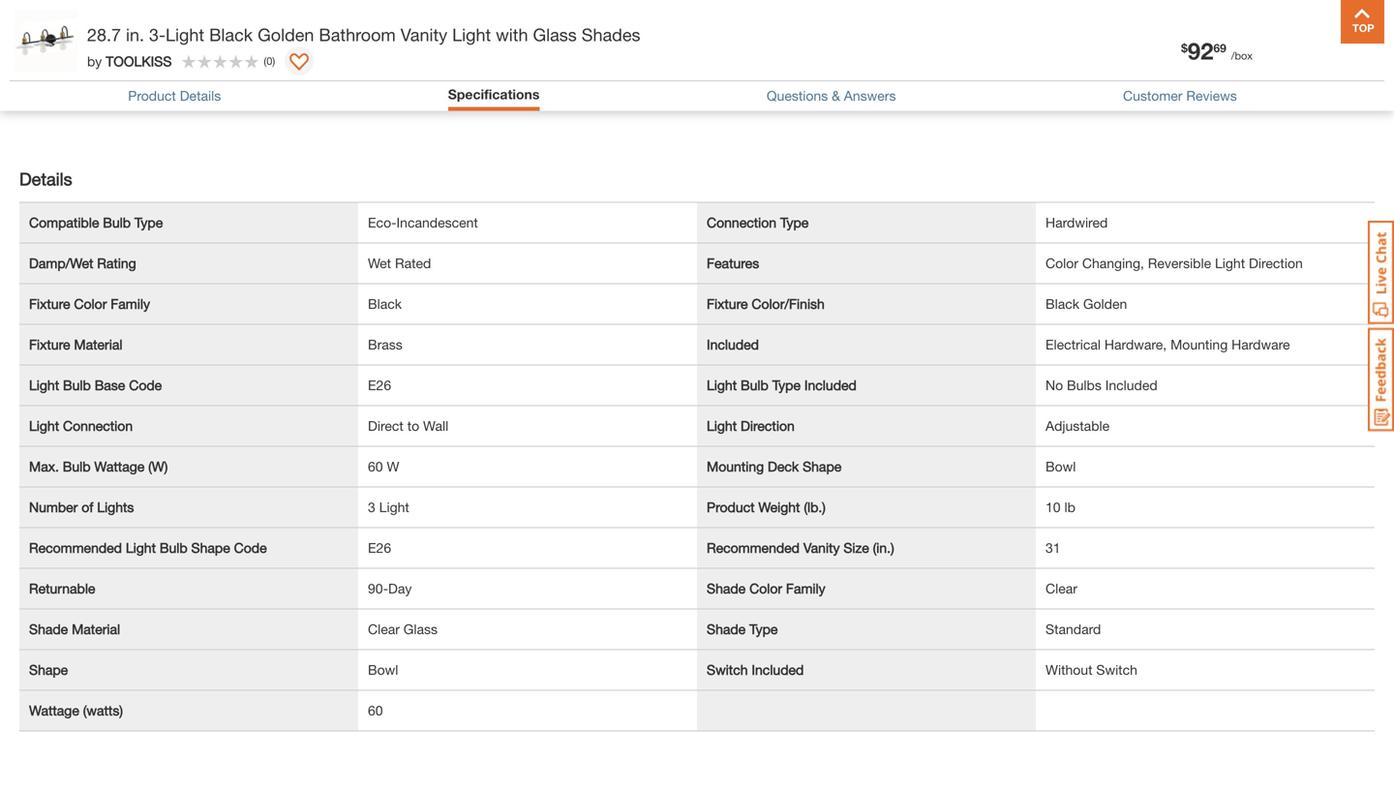 Task type: describe. For each thing, give the bounding box(es) containing it.
direct to wall
[[368, 418, 449, 434]]

light connection
[[29, 418, 133, 434]]

max.
[[29, 459, 59, 475]]

eco-incandescent
[[368, 215, 478, 231]]

without switch
[[1046, 662, 1138, 678]]

60 for 60
[[368, 703, 383, 719]]

no
[[1046, 377, 1063, 393]]

product weight (lb.)
[[707, 499, 826, 515]]

in.
[[126, 24, 144, 45]]

mounting for mounting deck shape
[[707, 459, 764, 475]]

(in.) for recommended
[[873, 540, 895, 556]]

10
[[1046, 499, 1061, 515]]

number
[[29, 499, 78, 515]]

10 lb
[[1046, 499, 1076, 515]]

type up rating
[[135, 215, 163, 231]]

by toolkiss
[[87, 53, 172, 69]]

fixture for fixture material
[[29, 337, 70, 353]]

0 vertical spatial glass
[[533, 24, 577, 45]]

electrical
[[1046, 337, 1101, 353]]

light up max.
[[29, 418, 59, 434]]

)
[[272, 55, 275, 67]]

day
[[388, 581, 412, 597]]

light bulb type included
[[707, 377, 857, 393]]

0 horizontal spatial code
[[129, 377, 162, 393]]

shade type
[[707, 621, 778, 637]]

92
[[1188, 37, 1214, 64]]

fixture color family
[[29, 296, 150, 312]]

31
[[1046, 540, 1061, 556]]

28.7 in. 3-light black golden bathroom vanity light with glass shades
[[87, 24, 641, 45]]

recommended for recommended light bulb shape code
[[29, 540, 122, 556]]

answers
[[844, 88, 896, 104]]

$ 92 69 /box
[[1182, 37, 1253, 64]]

compatible bulb type
[[29, 215, 163, 231]]

electrical hardware, mounting hardware
[[1046, 337, 1290, 353]]

bulb down (w)
[[160, 540, 188, 556]]

lb
[[1065, 499, 1076, 515]]

1 vertical spatial glass
[[404, 621, 438, 637]]

fixture for fixture color/finish
[[707, 296, 748, 312]]

shade material
[[29, 621, 120, 637]]

3 light
[[368, 499, 409, 515]]

damp/wet
[[29, 255, 93, 271]]

black for black
[[368, 296, 402, 312]]

wet rated
[[368, 255, 431, 271]]

included down fixture color/finish
[[707, 337, 759, 353]]

mounting deck shape
[[707, 459, 842, 475]]

top button
[[1341, 0, 1385, 44]]

90-
[[368, 581, 388, 597]]

standard
[[1046, 621, 1101, 637]]

toolkiss
[[106, 53, 172, 69]]

1 vertical spatial details
[[19, 169, 72, 189]]

28.7 up by
[[87, 24, 121, 45]]

1 horizontal spatial width
[[125, 79, 160, 95]]

clear for clear
[[1046, 581, 1078, 597]]

bulb for light bulb type included
[[741, 377, 769, 393]]

light bulb base code
[[29, 377, 162, 393]]

no bulbs included
[[1046, 377, 1158, 393]]

2 switch from the left
[[1097, 662, 1138, 678]]

shade for shade type
[[707, 621, 746, 637]]

light left with
[[452, 24, 491, 45]]

fixture width (in.)
[[29, 38, 135, 54]]

bulb for max. bulb wattage (w)
[[63, 459, 91, 475]]

fixture material
[[29, 337, 122, 353]]

(w)
[[148, 459, 168, 475]]

fixture for fixture color family
[[29, 296, 70, 312]]

base
[[95, 377, 125, 393]]

e26 for recommended light bulb shape code
[[368, 540, 391, 556]]

shades
[[582, 24, 641, 45]]

product for product details
[[128, 88, 176, 104]]

connection type
[[707, 215, 809, 231]]

mounting deck width (in.)
[[29, 79, 186, 95]]

clear for clear glass
[[368, 621, 400, 637]]

damp/wet rating
[[29, 255, 136, 271]]

features
[[707, 255, 759, 271]]

0
[[267, 55, 272, 67]]

incandescent
[[397, 215, 478, 231]]

questions & answers
[[767, 88, 896, 104]]

max. bulb wattage (w)
[[29, 459, 168, 475]]

included down color/finish
[[805, 377, 857, 393]]

questions
[[767, 88, 828, 104]]

product details
[[128, 88, 221, 104]]

product image image
[[15, 10, 77, 73]]

light direction
[[707, 418, 795, 434]]

switch included
[[707, 662, 804, 678]]

bulbs
[[1067, 377, 1102, 393]]

light right in.
[[166, 24, 204, 45]]

0 horizontal spatial connection
[[63, 418, 133, 434]]

color/finish
[[752, 296, 825, 312]]

fixture for fixture width (in.)
[[29, 38, 70, 54]]

product for product weight (lb.)
[[707, 499, 755, 515]]

bulb for light bulb base code
[[63, 377, 91, 393]]

adjustable
[[1046, 418, 1110, 434]]

type up color/finish
[[781, 215, 809, 231]]

wall
[[423, 418, 449, 434]]

shade for shade color family
[[707, 581, 746, 597]]

specifications
[[448, 86, 540, 102]]

size
[[844, 540, 869, 556]]

light down the lights
[[126, 540, 156, 556]]

28.7 for fixture width (in.)
[[368, 38, 394, 54]]

3-
[[149, 24, 166, 45]]

recommended vanity size (in.)
[[707, 540, 895, 556]]

type up the light direction
[[772, 377, 801, 393]]

1 horizontal spatial bowl
[[1046, 459, 1076, 475]]

reversible
[[1148, 255, 1212, 271]]

hardwired
[[1046, 215, 1108, 231]]

(watts)
[[83, 703, 123, 719]]

customer reviews
[[1123, 88, 1237, 104]]

black golden
[[1046, 296, 1127, 312]]

$
[[1182, 41, 1188, 55]]

0 horizontal spatial wattage
[[29, 703, 79, 719]]

reviews
[[1187, 88, 1237, 104]]

0 horizontal spatial direction
[[741, 418, 795, 434]]



Task type: vqa. For each thing, say whether or not it's contained in the screenshot.


Task type: locate. For each thing, give the bounding box(es) containing it.
direction up mounting deck shape
[[741, 418, 795, 434]]

0 horizontal spatial product
[[128, 88, 176, 104]]

material for shade material
[[72, 621, 120, 637]]

black right 3-
[[209, 24, 253, 45]]

light right 'reversible'
[[1215, 255, 1245, 271]]

( 0 )
[[264, 55, 275, 67]]

0 vertical spatial width
[[74, 38, 109, 54]]

rating
[[97, 255, 136, 271]]

1 horizontal spatial shape
[[191, 540, 230, 556]]

2 horizontal spatial (in.)
[[873, 540, 895, 556]]

1 vertical spatial color
[[74, 296, 107, 312]]

1 60 from the top
[[368, 459, 383, 475]]

material up light bulb base code
[[74, 337, 122, 353]]

e26 down brass
[[368, 377, 391, 393]]

1 vertical spatial vanity
[[804, 540, 840, 556]]

feedback link image
[[1368, 327, 1394, 432]]

(in.)
[[113, 38, 135, 54], [164, 79, 186, 95], [873, 540, 895, 556]]

display image
[[290, 53, 309, 73]]

(
[[264, 55, 267, 67]]

0 horizontal spatial bowl
[[368, 662, 398, 678]]

black up the electrical
[[1046, 296, 1080, 312]]

fixture
[[29, 38, 70, 54], [29, 296, 70, 312], [707, 296, 748, 312], [29, 337, 70, 353]]

vanity left size
[[804, 540, 840, 556]]

1 horizontal spatial direction
[[1249, 255, 1303, 271]]

shape
[[803, 459, 842, 475], [191, 540, 230, 556], [29, 662, 68, 678]]

bulb
[[103, 215, 131, 231], [63, 377, 91, 393], [741, 377, 769, 393], [63, 459, 91, 475], [160, 540, 188, 556]]

color changing, reversible light direction
[[1046, 255, 1303, 271]]

details
[[180, 88, 221, 104], [19, 169, 72, 189]]

0 vertical spatial e26
[[368, 377, 391, 393]]

shade up switch included
[[707, 621, 746, 637]]

1 horizontal spatial (in.)
[[164, 79, 186, 95]]

&
[[832, 88, 840, 104]]

recommended up shade color family
[[707, 540, 800, 556]]

0 horizontal spatial (in.)
[[113, 38, 135, 54]]

light up mounting deck shape
[[707, 418, 737, 434]]

0 horizontal spatial shape
[[29, 662, 68, 678]]

fixture down damp/wet
[[29, 296, 70, 312]]

recommended down number of lights
[[29, 540, 122, 556]]

light down fixture material
[[29, 377, 59, 393]]

deck for width
[[90, 79, 121, 95]]

included down 'hardware,'
[[1106, 377, 1158, 393]]

code
[[129, 377, 162, 393], [234, 540, 267, 556]]

glass right with
[[533, 24, 577, 45]]

wattage left (watts)
[[29, 703, 79, 719]]

recommended light bulb shape code
[[29, 540, 267, 556]]

2 vertical spatial mounting
[[707, 459, 764, 475]]

2 vertical spatial color
[[750, 581, 783, 597]]

1 vertical spatial (in.)
[[164, 79, 186, 95]]

glass
[[533, 24, 577, 45], [404, 621, 438, 637]]

60 for 60 w
[[368, 459, 383, 475]]

1 vertical spatial deck
[[768, 459, 799, 475]]

1 vertical spatial width
[[125, 79, 160, 95]]

connection up max. bulb wattage (w)
[[63, 418, 133, 434]]

vanity right 'bathroom'
[[401, 24, 448, 45]]

0 vertical spatial connection
[[707, 215, 777, 231]]

60 down clear glass
[[368, 703, 383, 719]]

0 horizontal spatial recommended
[[29, 540, 122, 556]]

2 horizontal spatial mounting
[[1171, 337, 1228, 353]]

questions & answers button
[[767, 88, 896, 104], [767, 88, 896, 104]]

0 vertical spatial material
[[74, 337, 122, 353]]

1 vertical spatial e26
[[368, 540, 391, 556]]

mounting for mounting deck width (in.)
[[29, 79, 86, 95]]

recommended
[[29, 540, 122, 556], [707, 540, 800, 556]]

switch right without
[[1097, 662, 1138, 678]]

2 horizontal spatial shape
[[803, 459, 842, 475]]

bulb up the light direction
[[741, 377, 769, 393]]

0 vertical spatial details
[[180, 88, 221, 104]]

bulb for compatible bulb type
[[103, 215, 131, 231]]

clear down 31
[[1046, 581, 1078, 597]]

0 horizontal spatial vanity
[[401, 24, 448, 45]]

brass
[[368, 337, 403, 353]]

0 vertical spatial deck
[[90, 79, 121, 95]]

shade up shade type
[[707, 581, 746, 597]]

to
[[407, 418, 419, 434]]

deck for shape
[[768, 459, 799, 475]]

fixture down "fixture color family"
[[29, 337, 70, 353]]

1 vertical spatial bowl
[[368, 662, 398, 678]]

fixture left by
[[29, 38, 70, 54]]

black up brass
[[368, 296, 402, 312]]

1 vertical spatial mounting
[[1171, 337, 1228, 353]]

1 horizontal spatial recommended
[[707, 540, 800, 556]]

customer
[[1123, 88, 1183, 104]]

with
[[496, 24, 528, 45]]

wet
[[368, 255, 391, 271]]

type
[[135, 215, 163, 231], [781, 215, 809, 231], [772, 377, 801, 393], [750, 621, 778, 637]]

0 horizontal spatial width
[[74, 38, 109, 54]]

0 vertical spatial clear
[[1046, 581, 1078, 597]]

1 horizontal spatial code
[[234, 540, 267, 556]]

28.7 down 28.7 in. 3-light black golden bathroom vanity light with glass shades at top
[[368, 79, 394, 95]]

0 horizontal spatial glass
[[404, 621, 438, 637]]

live chat image
[[1368, 221, 1394, 324]]

number of lights
[[29, 499, 134, 515]]

0 vertical spatial bowl
[[1046, 459, 1076, 475]]

1 vertical spatial golden
[[1084, 296, 1127, 312]]

deck up weight
[[768, 459, 799, 475]]

connection up features
[[707, 215, 777, 231]]

clear down 90-
[[368, 621, 400, 637]]

1 vertical spatial material
[[72, 621, 120, 637]]

black
[[209, 24, 253, 45], [368, 296, 402, 312], [1046, 296, 1080, 312]]

bowl down clear glass
[[368, 662, 398, 678]]

changing,
[[1083, 255, 1145, 271]]

glass down day
[[404, 621, 438, 637]]

0 vertical spatial shape
[[803, 459, 842, 475]]

specifications button
[[448, 86, 540, 106], [448, 86, 540, 102]]

e26 for light bulb base code
[[368, 377, 391, 393]]

width down toolkiss
[[125, 79, 160, 95]]

0 horizontal spatial switch
[[707, 662, 748, 678]]

product
[[128, 88, 176, 104], [707, 499, 755, 515]]

0 vertical spatial color
[[1046, 255, 1079, 271]]

shade down returnable
[[29, 621, 68, 637]]

e26 up 90-
[[368, 540, 391, 556]]

1 vertical spatial clear
[[368, 621, 400, 637]]

golden up )
[[258, 24, 314, 45]]

shade color family
[[707, 581, 826, 597]]

0 vertical spatial (in.)
[[113, 38, 135, 54]]

clear glass
[[368, 621, 438, 637]]

shade for shade material
[[29, 621, 68, 637]]

0 vertical spatial vanity
[[401, 24, 448, 45]]

1 vertical spatial connection
[[63, 418, 133, 434]]

0 vertical spatial wattage
[[94, 459, 145, 475]]

bowl
[[1046, 459, 1076, 475], [368, 662, 398, 678]]

by
[[87, 53, 102, 69]]

69
[[1214, 41, 1227, 55]]

switch
[[707, 662, 748, 678], [1097, 662, 1138, 678]]

e26
[[368, 377, 391, 393], [368, 540, 391, 556]]

switch down shade type
[[707, 662, 748, 678]]

lights
[[97, 499, 134, 515]]

product left weight
[[707, 499, 755, 515]]

0 vertical spatial family
[[111, 296, 150, 312]]

deck down by
[[90, 79, 121, 95]]

0 horizontal spatial clear
[[368, 621, 400, 637]]

2 vertical spatial shape
[[29, 662, 68, 678]]

(in.) down toolkiss
[[164, 79, 186, 95]]

1 vertical spatial code
[[234, 540, 267, 556]]

color down hardwired
[[1046, 255, 1079, 271]]

1 horizontal spatial details
[[180, 88, 221, 104]]

2 horizontal spatial color
[[1046, 255, 1079, 271]]

1 vertical spatial product
[[707, 499, 755, 515]]

60 left w on the left bottom of the page
[[368, 459, 383, 475]]

1 horizontal spatial golden
[[1084, 296, 1127, 312]]

family down recommended vanity size (in.)
[[786, 581, 826, 597]]

recommended for recommended vanity size (in.)
[[707, 540, 800, 556]]

bulb right max.
[[63, 459, 91, 475]]

28.7 right the display icon
[[368, 38, 394, 54]]

1 vertical spatial 60
[[368, 703, 383, 719]]

bathroom
[[319, 24, 396, 45]]

light up the light direction
[[707, 377, 737, 393]]

family for fixture color family
[[111, 296, 150, 312]]

wattage left (w)
[[94, 459, 145, 475]]

1 horizontal spatial switch
[[1097, 662, 1138, 678]]

weight
[[759, 499, 800, 515]]

1 horizontal spatial deck
[[768, 459, 799, 475]]

2 vertical spatial (in.)
[[873, 540, 895, 556]]

1 vertical spatial direction
[[741, 418, 795, 434]]

hardware
[[1232, 337, 1290, 353]]

1 horizontal spatial clear
[[1046, 581, 1078, 597]]

color up shade type
[[750, 581, 783, 597]]

0 vertical spatial product
[[128, 88, 176, 104]]

28.7
[[87, 24, 121, 45], [368, 38, 394, 54], [368, 79, 394, 95]]

2 60 from the top
[[368, 703, 383, 719]]

90-day
[[368, 581, 412, 597]]

direct
[[368, 418, 404, 434]]

0 vertical spatial direction
[[1249, 255, 1303, 271]]

1 horizontal spatial vanity
[[804, 540, 840, 556]]

28.7 for mounting deck width (in.)
[[368, 79, 394, 95]]

width up mounting deck width (in.)
[[74, 38, 109, 54]]

color for fixture color family
[[74, 296, 107, 312]]

family down rating
[[111, 296, 150, 312]]

1 vertical spatial family
[[786, 581, 826, 597]]

included
[[707, 337, 759, 353], [805, 377, 857, 393], [1106, 377, 1158, 393], [752, 662, 804, 678]]

0 vertical spatial 60
[[368, 459, 383, 475]]

light right 3
[[379, 499, 409, 515]]

rated
[[395, 255, 431, 271]]

type down shade color family
[[750, 621, 778, 637]]

eco-
[[368, 215, 397, 231]]

bulb up rating
[[103, 215, 131, 231]]

1 vertical spatial shape
[[191, 540, 230, 556]]

customer reviews button
[[1123, 88, 1237, 104], [1123, 88, 1237, 104]]

0 horizontal spatial black
[[209, 24, 253, 45]]

0 horizontal spatial deck
[[90, 79, 121, 95]]

0 horizontal spatial color
[[74, 296, 107, 312]]

0 horizontal spatial mounting
[[29, 79, 86, 95]]

2 horizontal spatial black
[[1046, 296, 1080, 312]]

without
[[1046, 662, 1093, 678]]

0 vertical spatial golden
[[258, 24, 314, 45]]

0 horizontal spatial family
[[111, 296, 150, 312]]

hardware,
[[1105, 337, 1167, 353]]

0 vertical spatial code
[[129, 377, 162, 393]]

1 horizontal spatial black
[[368, 296, 402, 312]]

(lb.)
[[804, 499, 826, 515]]

mounting left 'hardware'
[[1171, 337, 1228, 353]]

color
[[1046, 255, 1079, 271], [74, 296, 107, 312], [750, 581, 783, 597]]

mounting down the light direction
[[707, 459, 764, 475]]

0 vertical spatial mounting
[[29, 79, 86, 95]]

width
[[74, 38, 109, 54], [125, 79, 160, 95]]

material for fixture material
[[74, 337, 122, 353]]

0 horizontal spatial details
[[19, 169, 72, 189]]

w
[[387, 459, 399, 475]]

1 horizontal spatial mounting
[[707, 459, 764, 475]]

bulb left base in the left of the page
[[63, 377, 91, 393]]

connection
[[707, 215, 777, 231], [63, 418, 133, 434]]

product down toolkiss
[[128, 88, 176, 104]]

direction
[[1249, 255, 1303, 271], [741, 418, 795, 434]]

fixture down features
[[707, 296, 748, 312]]

1 horizontal spatial color
[[750, 581, 783, 597]]

included down shade type
[[752, 662, 804, 678]]

2 recommended from the left
[[707, 540, 800, 556]]

60
[[368, 459, 383, 475], [368, 703, 383, 719]]

product details button
[[128, 88, 221, 104], [128, 88, 221, 104]]

1 recommended from the left
[[29, 540, 122, 556]]

returnable
[[29, 581, 95, 597]]

(in.) right by
[[113, 38, 135, 54]]

(in.) right size
[[873, 540, 895, 556]]

1 horizontal spatial family
[[786, 581, 826, 597]]

0 horizontal spatial golden
[[258, 24, 314, 45]]

mounting down the fixture width (in.)
[[29, 79, 86, 95]]

1 switch from the left
[[707, 662, 748, 678]]

1 e26 from the top
[[368, 377, 391, 393]]

60 w
[[368, 459, 399, 475]]

1 horizontal spatial product
[[707, 499, 755, 515]]

(in.) for mounting
[[164, 79, 186, 95]]

golden down changing,
[[1084, 296, 1127, 312]]

fixture color/finish
[[707, 296, 825, 312]]

1 horizontal spatial glass
[[533, 24, 577, 45]]

3
[[368, 499, 376, 515]]

vanity
[[401, 24, 448, 45], [804, 540, 840, 556]]

material down returnable
[[72, 621, 120, 637]]

color for shade color family
[[750, 581, 783, 597]]

bowl up 10 lb
[[1046, 459, 1076, 475]]

2 e26 from the top
[[368, 540, 391, 556]]

color down damp/wet rating
[[74, 296, 107, 312]]

/box
[[1232, 49, 1253, 62]]

1 vertical spatial wattage
[[29, 703, 79, 719]]

1 horizontal spatial connection
[[707, 215, 777, 231]]

black for black golden
[[1046, 296, 1080, 312]]

family for shade color family
[[786, 581, 826, 597]]

1 horizontal spatial wattage
[[94, 459, 145, 475]]

direction up 'hardware'
[[1249, 255, 1303, 271]]

of
[[82, 499, 93, 515]]



